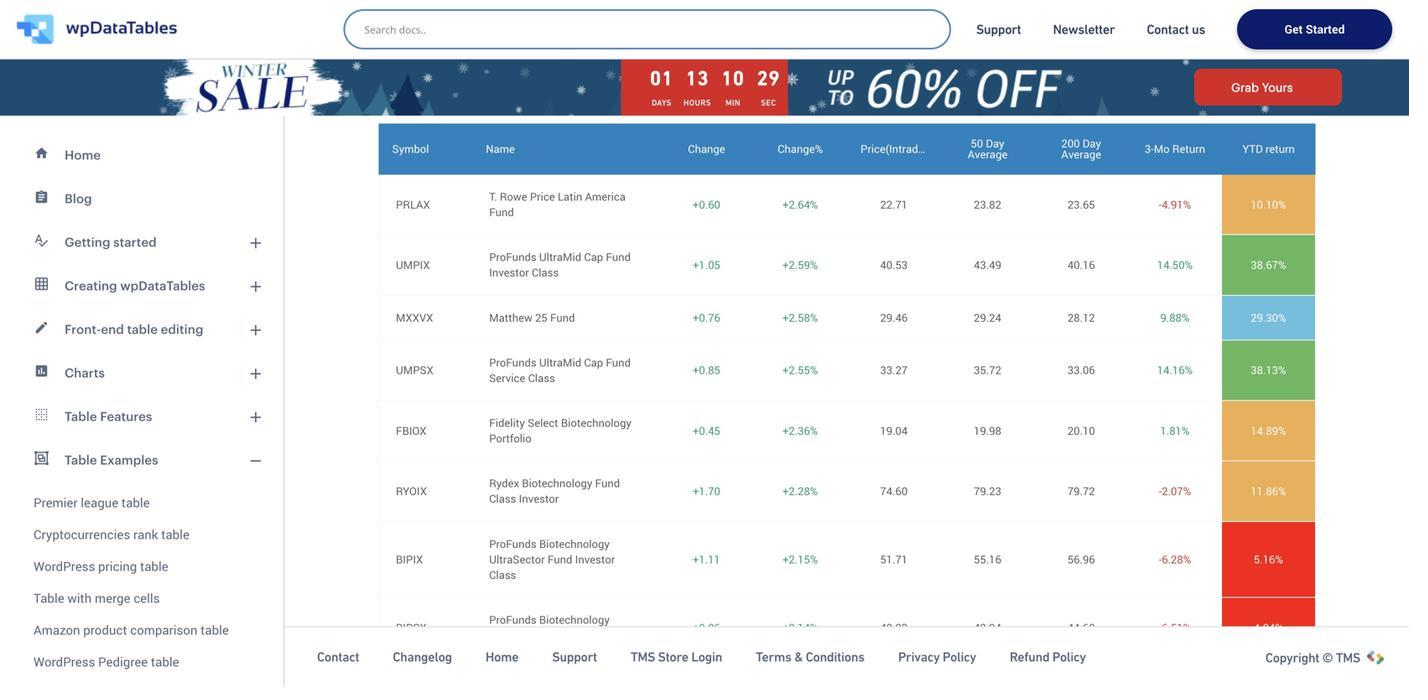 Task type: describe. For each thing, give the bounding box(es) containing it.
terms
[[756, 650, 792, 665]]

-6.28
[[1159, 552, 1184, 567]]

blog
[[65, 191, 92, 206]]

33.27
[[880, 363, 908, 378]]

ultrasector for profunds biotechnology ultrasector fund service class
[[489, 628, 545, 644]]

sec
[[761, 98, 776, 108]]

symbol
[[392, 141, 429, 156]]

change%
[[778, 141, 823, 156]]

profunds for profunds ultramid cap fund service class
[[489, 355, 537, 370]]

price(intraday): activate to sort column ascending element
[[847, 124, 941, 175]]

getting started link
[[10, 221, 274, 264]]

terms & conditions
[[756, 650, 865, 665]]

prlax
[[396, 197, 430, 212]]

login
[[691, 650, 722, 665]]

29.30
[[1251, 310, 1279, 325]]

- for 6.51
[[1159, 621, 1162, 636]]

55.16
[[974, 552, 1002, 567]]

table for wordpress pedigree table
[[151, 654, 179, 671]]

-6.51
[[1159, 621, 1184, 636]]

privacy
[[898, 650, 940, 665]]

hours
[[684, 98, 711, 108]]

contact for contact us
[[1147, 22, 1189, 37]]

ryoix
[[396, 484, 427, 499]]

14.89
[[1251, 423, 1279, 439]]

table for cryptocurrencies rank table
[[161, 526, 190, 544]]

privacy policy
[[898, 650, 976, 665]]

table for wordpress pricing table
[[140, 558, 168, 576]]

get started link
[[1237, 9, 1393, 49]]

ultramid for service
[[539, 355, 582, 370]]

200
[[1062, 136, 1080, 151]]

40.23
[[880, 621, 908, 636]]

t.
[[489, 189, 497, 204]]

with
[[67, 590, 92, 607]]

Search form search field
[[365, 18, 939, 41]]

front-end table editing link
[[10, 308, 274, 352]]

profunds for profunds biotechnology ultrasector fund service class
[[489, 613, 537, 628]]

premier league table link
[[10, 482, 274, 519]]

symbol: activate to sort column ascending element
[[379, 124, 473, 175]]

class inside rydex biotechnology fund class investor
[[489, 492, 516, 507]]

50
[[971, 136, 983, 151]]

-4.91
[[1159, 197, 1184, 212]]

200 day average
[[1062, 136, 1102, 162]]

yours
[[1262, 81, 1293, 94]]

wordpress for wordpress pedigree table
[[34, 654, 95, 671]]

1 horizontal spatial home link
[[486, 650, 519, 666]]

0 vertical spatial home
[[65, 148, 101, 162]]

grab yours link
[[1195, 69, 1342, 106]]

contact link
[[317, 650, 359, 666]]

fbiox
[[396, 423, 427, 439]]

cryptocurrencies rank table link
[[10, 519, 274, 551]]

end
[[101, 322, 124, 337]]

14.50
[[1158, 258, 1185, 273]]

class for profunds ultramid cap fund service class
[[528, 371, 555, 386]]

0.60
[[699, 197, 721, 212]]

ultrasector for profunds biotechnology ultrasector fund investor class
[[489, 552, 545, 567]]

29.24
[[974, 310, 1002, 325]]

investor for rydex biotechnology fund class investor
[[519, 492, 559, 507]]

fund inside profunds biotechnology ultrasector fund service class
[[548, 628, 573, 644]]

50 day average: activate to sort column ascending element
[[941, 124, 1035, 175]]

biotechnology for profunds biotechnology ultrasector fund service class
[[539, 613, 610, 628]]

79.72
[[1068, 484, 1095, 499]]

get started
[[1285, 21, 1345, 37]]

contact us
[[1147, 22, 1206, 37]]

profunds ultramid cap fund investor class
[[489, 250, 631, 280]]

wpdatatables
[[120, 279, 205, 293]]

10.10
[[1251, 197, 1279, 212]]

change%: activate to sort column ascending element
[[754, 124, 847, 175]]

umpix
[[396, 258, 430, 273]]

mo
[[1154, 141, 1170, 156]]

3-
[[1145, 141, 1154, 156]]

latin
[[558, 189, 582, 204]]

service for ultramid
[[489, 371, 525, 386]]

matthew 25 fund
[[489, 310, 575, 325]]

examples
[[100, 453, 158, 468]]

front-end table editing
[[65, 322, 203, 337]]

day for 50 day average
[[986, 136, 1005, 151]]

premier
[[34, 495, 78, 512]]

wordpress pedigree table link
[[10, 647, 274, 679]]

table for premier league table
[[122, 495, 150, 512]]

ytd
[[1243, 141, 1263, 156]]

investor for profunds ultramid cap fund investor class
[[489, 265, 529, 280]]

average for 50
[[968, 147, 1008, 162]]

america
[[585, 189, 626, 204]]

table for table examples
[[65, 453, 97, 468]]

creating wpdatatables
[[65, 279, 205, 293]]

table for front-end table editing
[[127, 322, 158, 337]]

2.36
[[789, 423, 810, 439]]

day for 200 day average
[[1083, 136, 1101, 151]]

79.23
[[974, 484, 1002, 499]]

table for table with merge cells
[[34, 590, 64, 607]]

amazon
[[34, 622, 80, 639]]

fund inside t. rowe price latin america fund
[[489, 205, 514, 220]]

rydex biotechnology fund class investor
[[489, 476, 620, 507]]

4.84
[[1254, 621, 1276, 636]]

ultramid for investor
[[539, 250, 582, 265]]

43.49
[[974, 258, 1002, 273]]

policy for refund policy
[[1053, 650, 1086, 665]]

fidelity
[[489, 416, 525, 431]]

35.72
[[974, 363, 1002, 378]]

portfolio
[[489, 431, 532, 446]]

table features
[[65, 409, 152, 424]]

Search input search field
[[365, 18, 939, 41]]

1 horizontal spatial tms
[[1336, 651, 1361, 666]]

table for table features
[[65, 409, 97, 424]]

refund policy link
[[1010, 650, 1086, 666]]

1.70
[[699, 484, 721, 499]]

profunds biotechnology ultrasector fund service class
[[489, 613, 641, 644]]

get
[[1285, 21, 1303, 37]]

ytd return
[[1243, 141, 1295, 156]]

profunds for profunds ultramid cap fund investor class
[[489, 250, 537, 265]]

product
[[83, 622, 127, 639]]

51.71
[[880, 552, 908, 567]]

blog link
[[10, 177, 274, 221]]

grab
[[1232, 81, 1259, 94]]

0 vertical spatial support link
[[977, 21, 1021, 38]]

columns
[[413, 52, 460, 68]]



Task type: locate. For each thing, give the bounding box(es) containing it.
home link down profunds biotechnology ultrasector fund service class
[[486, 650, 519, 666]]

0 horizontal spatial service
[[489, 371, 525, 386]]

200 day average: activate to sort column ascending element
[[1035, 124, 1128, 175]]

features
[[100, 409, 152, 424]]

ultrasector down profunds biotechnology ultrasector fund investor class
[[489, 628, 545, 644]]

2 vertical spatial investor
[[575, 552, 615, 567]]

profunds for profunds biotechnology ultrasector fund investor class
[[489, 537, 537, 552]]

tms store login
[[631, 650, 722, 665]]

0 horizontal spatial day
[[986, 136, 1005, 151]]

newsletter link
[[1053, 21, 1115, 38]]

0 vertical spatial wordpress
[[34, 558, 95, 576]]

0 horizontal spatial contact
[[317, 650, 359, 665]]

policy for privacy policy
[[943, 650, 976, 665]]

amazon product comparison table link
[[10, 615, 274, 647]]

tms right © on the right bottom of the page
[[1336, 651, 1361, 666]]

table
[[65, 409, 97, 424], [65, 453, 97, 468], [34, 590, 64, 607]]

biotechnology for profunds biotechnology ultrasector fund investor class
[[539, 537, 610, 552]]

investor inside rydex biotechnology fund class investor
[[519, 492, 559, 507]]

started
[[1306, 21, 1345, 37]]

1 horizontal spatial policy
[[1053, 650, 1086, 665]]

2.55
[[789, 363, 810, 378]]

1 policy from the left
[[943, 650, 976, 665]]

profunds down the rydex
[[489, 537, 537, 552]]

profunds down profunds biotechnology ultrasector fund investor class
[[489, 613, 537, 628]]

changelog link
[[393, 650, 452, 666]]

3-mo return: activate to sort column ascending element
[[1128, 124, 1222, 175]]

-
[[1159, 197, 1162, 212], [1159, 484, 1162, 499], [1159, 552, 1162, 567], [1159, 621, 1162, 636]]

74.60
[[880, 484, 908, 499]]

wordpress inside wordpress pricing table link
[[34, 558, 95, 576]]

wordpress down amazon
[[34, 654, 95, 671]]

investor for profunds biotechnology ultrasector fund investor class
[[575, 552, 615, 567]]

biotechnology inside rydex biotechnology fund class investor
[[522, 476, 593, 491]]

ultrasector inside profunds biotechnology ultrasector fund investor class
[[489, 552, 545, 567]]

class up tms store login
[[614, 628, 641, 644]]

1 horizontal spatial home
[[486, 650, 519, 665]]

biotechnology inside profunds biotechnology ultrasector fund service class
[[539, 613, 610, 628]]

0 vertical spatial ultramid
[[539, 250, 582, 265]]

tms left store
[[631, 650, 655, 665]]

class for profunds ultramid cap fund investor class
[[532, 265, 559, 280]]

2 ultramid from the top
[[539, 355, 582, 370]]

cap inside profunds ultramid cap fund investor class
[[584, 250, 603, 265]]

table up cryptocurrencies rank table link
[[122, 495, 150, 512]]

23.82
[[974, 197, 1002, 212]]

table inside front-end table editing link
[[127, 322, 158, 337]]

42.94
[[974, 621, 1002, 636]]

20.10
[[1068, 423, 1095, 439]]

service inside profunds ultramid cap fund service class
[[489, 371, 525, 386]]

1 day from the left
[[986, 136, 1005, 151]]

biotechnology
[[561, 416, 632, 431], [522, 476, 593, 491], [539, 537, 610, 552], [539, 613, 610, 628]]

conditions
[[806, 650, 865, 665]]

1 vertical spatial cap
[[584, 355, 603, 370]]

table down comparison
[[151, 654, 179, 671]]

- for 2.07
[[1159, 484, 1162, 499]]

table inside wordpress pricing table link
[[140, 558, 168, 576]]

fidelity select biotechnology portfolio
[[489, 416, 632, 446]]

56.96
[[1068, 552, 1095, 567]]

biotechnology right select
[[561, 416, 632, 431]]

profunds
[[489, 250, 537, 265], [489, 355, 537, 370], [489, 537, 537, 552], [489, 613, 537, 628]]

ultramid inside profunds ultramid cap fund service class
[[539, 355, 582, 370]]

table up cells at the left of page
[[140, 558, 168, 576]]

0 vertical spatial investor
[[489, 265, 529, 280]]

01
[[650, 67, 673, 90]]

charts
[[65, 366, 105, 380]]

table with merge cells
[[34, 590, 160, 607]]

rydex
[[489, 476, 519, 491]]

1 average from the left
[[968, 147, 1008, 162]]

table examples link
[[10, 439, 274, 482]]

wordpress pricing table link
[[10, 551, 274, 583]]

9.88
[[1161, 310, 1182, 325]]

33.06
[[1068, 363, 1095, 378]]

table inside amazon product comparison table link
[[201, 622, 229, 639]]

profunds down rowe
[[489, 250, 537, 265]]

service
[[489, 371, 525, 386], [575, 628, 611, 644]]

wordpress for wordpress pricing table
[[34, 558, 95, 576]]

cap inside profunds ultramid cap fund service class
[[584, 355, 603, 370]]

1 horizontal spatial support
[[977, 22, 1021, 37]]

print
[[533, 52, 558, 68]]

investor up "matthew"
[[489, 265, 529, 280]]

biotechnology inside profunds biotechnology ultrasector fund investor class
[[539, 537, 610, 552]]

profunds inside profunds biotechnology ultrasector fund service class
[[489, 613, 537, 628]]

19.98
[[974, 423, 1002, 439]]

1 vertical spatial table
[[65, 453, 97, 468]]

profunds inside profunds biotechnology ultrasector fund investor class
[[489, 537, 537, 552]]

1 vertical spatial service
[[575, 628, 611, 644]]

table down charts on the bottom left
[[65, 409, 97, 424]]

cap
[[584, 250, 603, 265], [584, 355, 603, 370]]

2 - from the top
[[1159, 484, 1162, 499]]

ultrasector
[[489, 552, 545, 567], [489, 628, 545, 644]]

- for 4.91
[[1159, 197, 1162, 212]]

average up 23.65
[[1062, 147, 1102, 162]]

biotechnology down rydex biotechnology fund class investor
[[539, 537, 610, 552]]

- down the -6.28 at the bottom right of the page
[[1159, 621, 1162, 636]]

average for 200
[[1062, 147, 1102, 162]]

profunds inside profunds ultramid cap fund investor class
[[489, 250, 537, 265]]

1 horizontal spatial day
[[1083, 136, 1101, 151]]

1 cap from the top
[[584, 250, 603, 265]]

price
[[530, 189, 555, 204]]

fund inside rydex biotechnology fund class investor
[[595, 476, 620, 491]]

0 vertical spatial home link
[[10, 133, 274, 177]]

1 ultramid from the top
[[539, 250, 582, 265]]

creating wpdatatables link
[[10, 264, 274, 308]]

10
[[721, 67, 745, 90]]

wordpress up with
[[34, 558, 95, 576]]

changelog
[[393, 650, 452, 665]]

class inside profunds biotechnology ultrasector fund investor class
[[489, 568, 516, 583]]

0 vertical spatial ultrasector
[[489, 552, 545, 567]]

day inside 200 day average
[[1083, 136, 1101, 151]]

biotechnology down fidelity select biotechnology portfolio at the left of the page
[[522, 476, 593, 491]]

13
[[686, 67, 709, 90]]

2 cap from the top
[[584, 355, 603, 370]]

0 vertical spatial service
[[489, 371, 525, 386]]

3-mo return
[[1145, 141, 1206, 156]]

wordpress inside 'wordpress pedigree table' "link"
[[34, 654, 95, 671]]

1 horizontal spatial average
[[1062, 147, 1102, 162]]

2 wordpress from the top
[[34, 654, 95, 671]]

investor up profunds biotechnology ultrasector fund service class
[[575, 552, 615, 567]]

- down mo
[[1159, 197, 1162, 212]]

©
[[1323, 651, 1333, 666]]

day right the 200
[[1083, 136, 1101, 151]]

ultramid inside profunds ultramid cap fund investor class
[[539, 250, 582, 265]]

4 - from the top
[[1159, 621, 1162, 636]]

biotechnology inside fidelity select biotechnology portfolio
[[561, 416, 632, 431]]

table right end
[[127, 322, 158, 337]]

table inside 'premier league table' link
[[122, 495, 150, 512]]

1.81
[[1161, 423, 1182, 439]]

2 policy from the left
[[1053, 650, 1086, 665]]

creating
[[65, 279, 117, 293]]

refund
[[1010, 650, 1050, 665]]

1 horizontal spatial support link
[[977, 21, 1021, 38]]

change: activate to sort column ascending element
[[660, 124, 754, 175]]

wordpress pricing table
[[34, 558, 168, 576]]

2 average from the left
[[1062, 147, 1102, 162]]

rank
[[133, 526, 158, 544]]

biotechnology down profunds biotechnology ultrasector fund investor class
[[539, 613, 610, 628]]

1 wordpress from the top
[[34, 558, 95, 576]]

mxxvx
[[396, 310, 433, 325]]

service for biotechnology
[[575, 628, 611, 644]]

day
[[986, 136, 1005, 151], [1083, 136, 1101, 151]]

wordpress pedigree table
[[34, 654, 179, 671]]

0 horizontal spatial support link
[[552, 650, 597, 666]]

1 vertical spatial contact
[[317, 650, 359, 665]]

38.67
[[1251, 258, 1279, 273]]

home up blog
[[65, 148, 101, 162]]

class for profunds biotechnology ultrasector fund service class
[[614, 628, 641, 644]]

1 horizontal spatial service
[[575, 628, 611, 644]]

cap for profunds ultramid cap fund service class
[[584, 355, 603, 370]]

home down profunds biotechnology ultrasector fund service class
[[486, 650, 519, 665]]

4 profunds from the top
[[489, 613, 537, 628]]

investor inside profunds ultramid cap fund investor class
[[489, 265, 529, 280]]

pedigree
[[98, 654, 148, 671]]

grab yours
[[1232, 81, 1293, 94]]

1 horizontal spatial contact
[[1147, 22, 1189, 37]]

table inside cryptocurrencies rank table link
[[161, 526, 190, 544]]

0.76
[[699, 310, 721, 325]]

0 horizontal spatial policy
[[943, 650, 976, 665]]

0 horizontal spatial home link
[[10, 133, 274, 177]]

1 vertical spatial home
[[486, 650, 519, 665]]

bipix
[[396, 552, 423, 567]]

biotechnology for rydex biotechnology fund class investor
[[522, 476, 593, 491]]

cap up fidelity select biotechnology portfolio at the left of the page
[[584, 355, 603, 370]]

contact for contact
[[317, 650, 359, 665]]

0 vertical spatial cap
[[584, 250, 603, 265]]

fund inside profunds ultramid cap fund investor class
[[606, 250, 631, 265]]

1 vertical spatial home link
[[486, 650, 519, 666]]

day inside 50 day average
[[986, 136, 1005, 151]]

&
[[795, 650, 803, 665]]

0 vertical spatial table
[[65, 409, 97, 424]]

class down the rydex
[[489, 492, 516, 507]]

class up the 25
[[532, 265, 559, 280]]

0 horizontal spatial support
[[552, 650, 597, 665]]

3 profunds from the top
[[489, 537, 537, 552]]

merge
[[95, 590, 130, 607]]

1 vertical spatial wordpress
[[34, 654, 95, 671]]

0 horizontal spatial home
[[65, 148, 101, 162]]

1 vertical spatial ultrasector
[[489, 628, 545, 644]]

table features link
[[10, 395, 274, 439]]

2.14
[[789, 621, 810, 636]]

investor down the rydex
[[519, 492, 559, 507]]

cryptocurrencies rank table
[[34, 526, 190, 544]]

class inside profunds biotechnology ultrasector fund service class
[[614, 628, 641, 644]]

14.16
[[1158, 363, 1185, 378]]

- down the '1.81'
[[1159, 484, 1162, 499]]

29
[[757, 67, 780, 90]]

class up profunds biotechnology ultrasector fund service class
[[489, 568, 516, 583]]

day right 50
[[986, 136, 1005, 151]]

wpdatatables - tables and charts manager wordpress plugin image
[[17, 14, 177, 44]]

wordpress
[[34, 558, 95, 576], [34, 654, 95, 671]]

average up 23.82
[[968, 147, 1008, 162]]

table up premier league table at the left bottom
[[65, 453, 97, 468]]

- for 6.28
[[1159, 552, 1162, 567]]

class inside profunds ultramid cap fund investor class
[[532, 265, 559, 280]]

2 vertical spatial table
[[34, 590, 64, 607]]

ultrasector inside profunds biotechnology ultrasector fund service class
[[489, 628, 545, 644]]

0 vertical spatial contact
[[1147, 22, 1189, 37]]

2.28
[[789, 484, 810, 499]]

6.51
[[1162, 621, 1184, 636]]

3 - from the top
[[1159, 552, 1162, 567]]

service inside profunds biotechnology ultrasector fund service class
[[575, 628, 611, 644]]

started
[[113, 235, 157, 250]]

table right rank at the bottom of page
[[161, 526, 190, 544]]

return
[[1173, 141, 1206, 156]]

1 - from the top
[[1159, 197, 1162, 212]]

policy down 44.60
[[1053, 650, 1086, 665]]

ultrasector down the rydex
[[489, 552, 545, 567]]

1 ultrasector from the top
[[489, 552, 545, 567]]

1 vertical spatial investor
[[519, 492, 559, 507]]

1 profunds from the top
[[489, 250, 537, 265]]

copyright © tms
[[1266, 651, 1361, 666]]

cap down "america"
[[584, 250, 603, 265]]

average
[[968, 147, 1008, 162], [1062, 147, 1102, 162]]

contact us link
[[1147, 21, 1206, 38]]

name: activate to sort column ascending element
[[473, 124, 660, 175]]

0 vertical spatial support
[[977, 22, 1021, 37]]

charts link
[[10, 352, 274, 395]]

2 profunds from the top
[[489, 355, 537, 370]]

1 vertical spatial support
[[552, 650, 597, 665]]

0 horizontal spatial tms
[[631, 650, 655, 665]]

0 horizontal spatial average
[[968, 147, 1008, 162]]

table left with
[[34, 590, 64, 607]]

profunds inside profunds ultramid cap fund service class
[[489, 355, 537, 370]]

entries
[[1267, 91, 1303, 106]]

us
[[1192, 22, 1206, 37]]

2 ultrasector from the top
[[489, 628, 545, 644]]

19.04
[[880, 423, 908, 439]]

fund inside profunds ultramid cap fund service class
[[606, 355, 631, 370]]

fund inside profunds biotechnology ultrasector fund investor class
[[548, 552, 573, 567]]

class inside profunds ultramid cap fund service class
[[528, 371, 555, 386]]

- up the -6.51
[[1159, 552, 1162, 567]]

profunds down "matthew"
[[489, 355, 537, 370]]

ultramid down t. rowe price latin america fund
[[539, 250, 582, 265]]

1 vertical spatial ultramid
[[539, 355, 582, 370]]

ytd return: activate to sort column ascending element
[[1222, 124, 1316, 175]]

2 day from the left
[[1083, 136, 1101, 151]]

cap for profunds ultramid cap fund investor class
[[584, 250, 603, 265]]

investor inside profunds biotechnology ultrasector fund investor class
[[575, 552, 615, 567]]

comparison
[[130, 622, 198, 639]]

cells
[[134, 590, 160, 607]]

ultramid down the 25
[[539, 355, 582, 370]]

0.45
[[699, 423, 721, 439]]

table right comparison
[[201, 622, 229, 639]]

class up select
[[528, 371, 555, 386]]

fund
[[489, 205, 514, 220], [606, 250, 631, 265], [550, 310, 575, 325], [606, 355, 631, 370], [595, 476, 620, 491], [548, 552, 573, 567], [548, 628, 573, 644]]

league
[[81, 495, 118, 512]]

table inside 'wordpress pedigree table' "link"
[[151, 654, 179, 671]]

25
[[535, 310, 548, 325]]

editing
[[161, 322, 203, 337]]

1 vertical spatial support link
[[552, 650, 597, 666]]

class for profunds biotechnology ultrasector fund investor class
[[489, 568, 516, 583]]

support
[[977, 22, 1021, 37], [552, 650, 597, 665]]

policy right privacy
[[943, 650, 976, 665]]

home link up blog
[[10, 133, 274, 177]]



Task type: vqa. For each thing, say whether or not it's contained in the screenshot.
nunc to the middle
no



